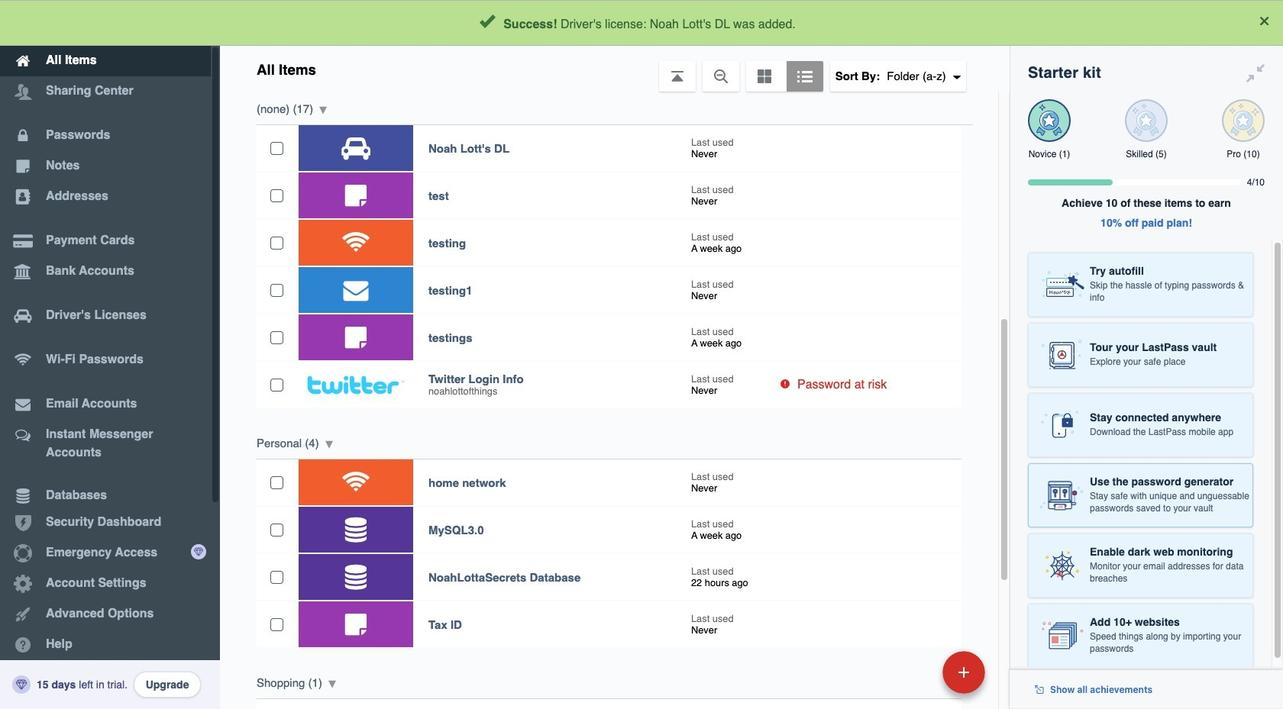 Task type: vqa. For each thing, say whether or not it's contained in the screenshot.
Lastpass image
no



Task type: describe. For each thing, give the bounding box(es) containing it.
vault options navigation
[[220, 46, 1010, 92]]

main navigation navigation
[[0, 0, 220, 710]]

new item element
[[838, 651, 991, 694]]

Search search field
[[368, 6, 979, 40]]



Task type: locate. For each thing, give the bounding box(es) containing it.
new item navigation
[[838, 647, 995, 710]]

search my vault text field
[[368, 6, 979, 40]]

alert
[[0, 0, 1283, 46]]



